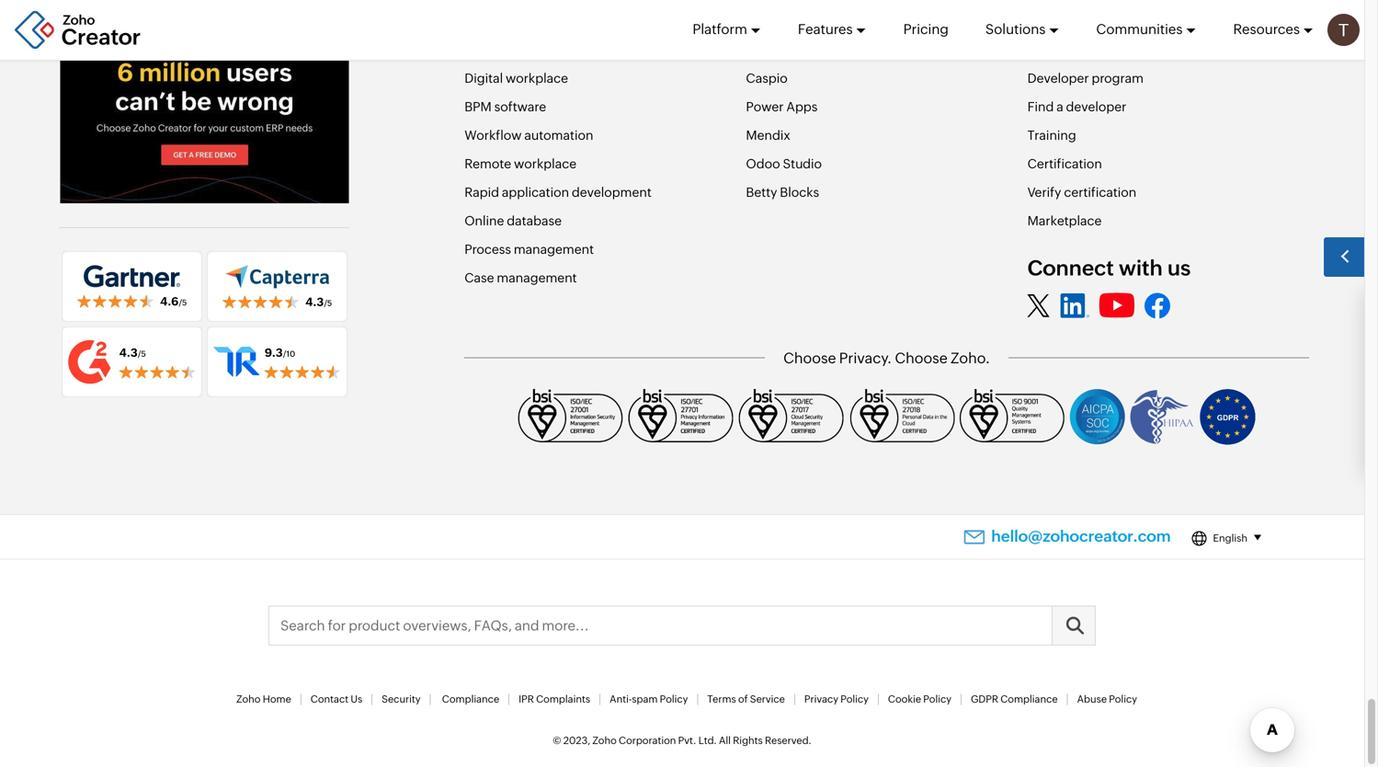 Task type: describe. For each thing, give the bounding box(es) containing it.
rapid
[[465, 185, 499, 200]]

anti-spam policy link
[[610, 693, 688, 705]]

odoo
[[746, 156, 781, 171]]

home
[[263, 693, 291, 705]]

marketplace link
[[1028, 207, 1102, 235]]

studio
[[783, 156, 822, 171]]

with
[[1119, 256, 1163, 280]]

software
[[494, 99, 546, 114]]

bpm software
[[465, 99, 546, 114]]

blocks
[[780, 185, 820, 200]]

cookie
[[888, 693, 922, 705]]

contact us link
[[311, 693, 363, 705]]

online database
[[465, 213, 562, 228]]

privacy
[[805, 693, 839, 705]]

program for partnership program
[[1100, 14, 1152, 29]]

certification
[[1064, 185, 1137, 200]]

terry turtle image
[[1328, 14, 1360, 46]]

zoho creator vs competitors
[[746, 14, 920, 29]]

privacy.
[[840, 349, 892, 366]]

pvt.
[[678, 735, 697, 746]]

resources
[[1234, 21, 1301, 37]]

mendix link
[[746, 121, 791, 149]]

zoho for zoho home
[[236, 693, 261, 705]]

zoho for zoho creator vs competitors
[[746, 14, 777, 29]]

marketplace
[[1028, 213, 1102, 228]]

certification link
[[1028, 149, 1103, 178]]

policy for cookie policy
[[924, 693, 952, 705]]

verify certification
[[1028, 185, 1137, 200]]

1 policy from the left
[[660, 693, 688, 705]]

1 horizontal spatial zoho
[[593, 735, 617, 746]]

zoho creator vs competitors link
[[746, 7, 920, 35]]

terms of service link
[[708, 693, 785, 705]]

digital
[[465, 71, 503, 86]]

anti-spam policy
[[610, 693, 688, 705]]

2 choose from the left
[[895, 349, 948, 366]]

capterra image
[[208, 252, 347, 321]]

1 choose from the left
[[784, 349, 837, 366]]

betty blocks
[[746, 185, 820, 200]]

pricing link
[[904, 0, 949, 59]]

odoo studio link
[[746, 149, 822, 178]]

process
[[465, 242, 511, 257]]

reserved.
[[765, 735, 812, 746]]

find a developer
[[1028, 99, 1127, 114]]

remote
[[465, 156, 512, 171]]

automation
[[525, 128, 594, 143]]

©
[[553, 735, 562, 746]]

workplace for digital workplace
[[506, 71, 568, 86]]

zoho home
[[236, 693, 291, 705]]

zoho creator logo image
[[14, 10, 142, 50]]

workflow
[[465, 128, 522, 143]]

management for case management
[[497, 270, 577, 285]]

hello@zohocreator.com
[[992, 527, 1171, 545]]

anti-
[[610, 693, 632, 705]]

gdpr compliance link
[[971, 693, 1058, 705]]

1 compliance from the left
[[442, 693, 500, 705]]

process management
[[465, 242, 594, 257]]

terms
[[708, 693, 736, 705]]

odoo studio
[[746, 156, 822, 171]]

application
[[502, 185, 569, 200]]

privacy policy
[[805, 693, 869, 705]]

gdpr
[[971, 693, 999, 705]]

gartner image
[[63, 252, 202, 321]]

ipr
[[519, 693, 534, 705]]

rapid application development link
[[465, 178, 652, 207]]

2023,
[[564, 735, 591, 746]]

Search for product overviews, FAQs, and more... text field
[[269, 606, 1095, 645]]

betty blocks link
[[746, 178, 820, 207]]

ipr complaints
[[519, 693, 591, 705]]

connect with us
[[1028, 256, 1191, 280]]

gdpr compliance
[[971, 693, 1058, 705]]

remote workplace
[[465, 156, 577, 171]]

power apps
[[746, 99, 818, 114]]

verify
[[1028, 185, 1062, 200]]

training link
[[1028, 121, 1077, 149]]

training
[[1028, 128, 1077, 143]]

rapid application development
[[465, 185, 652, 200]]

betty
[[746, 185, 778, 200]]

ipr complaints link
[[519, 693, 591, 705]]

solutions
[[986, 21, 1046, 37]]

platform
[[693, 21, 748, 37]]

© 2023, zoho corporation pvt. ltd. all rights reserved.
[[553, 735, 812, 746]]

caspio link
[[746, 64, 788, 92]]

developer
[[1066, 99, 1127, 114]]



Task type: vqa. For each thing, say whether or not it's contained in the screenshot.
In-depth sales analytics on the go on the bottom of page
no



Task type: locate. For each thing, give the bounding box(es) containing it.
case management link
[[465, 264, 577, 292]]

policy right privacy
[[841, 693, 869, 705]]

sap erp image
[[59, 10, 350, 204]]

3 policy from the left
[[924, 693, 952, 705]]

2 horizontal spatial zoho
[[746, 14, 777, 29]]

vs
[[828, 14, 842, 29]]

ltd.
[[699, 735, 717, 746]]

apps
[[787, 99, 818, 114]]

service
[[750, 693, 785, 705]]

partnership program
[[1028, 14, 1152, 29]]

security link
[[382, 693, 421, 705]]

0 vertical spatial zoho
[[746, 14, 777, 29]]

1 horizontal spatial compliance
[[1001, 693, 1058, 705]]

management for process management
[[514, 242, 594, 257]]

zoho left home
[[236, 693, 261, 705]]

program right partnership
[[1100, 14, 1152, 29]]

verify certification link
[[1028, 178, 1137, 207]]

us
[[1168, 256, 1191, 280]]

digital workplace
[[465, 71, 568, 86]]

trustradius image
[[208, 327, 347, 396]]

2 policy from the left
[[841, 693, 869, 705]]

zoho home link
[[236, 693, 291, 705]]

0 vertical spatial workplace
[[506, 71, 568, 86]]

development
[[572, 185, 652, 200]]

policy right abuse
[[1109, 693, 1138, 705]]

developer program
[[1028, 71, 1144, 86]]

management down process management
[[497, 270, 577, 285]]

cookie policy link
[[888, 693, 952, 705]]

a
[[1057, 99, 1064, 114]]

0 horizontal spatial zoho
[[236, 693, 261, 705]]

policy
[[660, 693, 688, 705], [841, 693, 869, 705], [924, 693, 952, 705], [1109, 693, 1138, 705]]

policy right spam
[[660, 693, 688, 705]]

1 horizontal spatial choose
[[895, 349, 948, 366]]

zoho
[[746, 14, 777, 29], [236, 693, 261, 705], [593, 735, 617, 746]]

program for developer program
[[1092, 71, 1144, 86]]

process management link
[[465, 235, 594, 264]]

compliance link
[[442, 693, 500, 705]]

privacy policy link
[[805, 693, 869, 705]]

connect
[[1028, 256, 1115, 280]]

certification
[[1028, 156, 1103, 171]]

mendix
[[746, 128, 791, 143]]

management inside process management link
[[514, 242, 594, 257]]

management
[[514, 242, 594, 257], [497, 270, 577, 285]]

contact us
[[311, 693, 363, 705]]

management down database
[[514, 242, 594, 257]]

0 horizontal spatial compliance
[[442, 693, 500, 705]]

creator
[[780, 14, 825, 29]]

management inside case management link
[[497, 270, 577, 285]]

abuse policy
[[1078, 693, 1138, 705]]

spam
[[632, 693, 658, 705]]

complaints
[[536, 693, 591, 705]]

policy for privacy policy
[[841, 693, 869, 705]]

pricing
[[904, 21, 949, 37]]

corporation
[[619, 735, 676, 746]]

workplace up application
[[514, 156, 577, 171]]

compliance right gdpr
[[1001, 693, 1058, 705]]

cookie policy
[[888, 693, 952, 705]]

choose left zoho.
[[895, 349, 948, 366]]

competitors
[[844, 14, 920, 29]]

choose left privacy.
[[784, 349, 837, 366]]

bpm
[[465, 99, 492, 114]]

case
[[465, 270, 494, 285]]

developer
[[1028, 71, 1090, 86]]

1 vertical spatial management
[[497, 270, 577, 285]]

all
[[719, 735, 731, 746]]

1 vertical spatial program
[[1092, 71, 1144, 86]]

online
[[465, 213, 504, 228]]

communities
[[1097, 21, 1183, 37]]

1 vertical spatial workplace
[[514, 156, 577, 171]]

workflow automation link
[[465, 121, 594, 149]]

workplace up software
[[506, 71, 568, 86]]

caspio
[[746, 71, 788, 86]]

case management
[[465, 270, 577, 285]]

features
[[798, 21, 853, 37]]

bpm software link
[[465, 92, 546, 121]]

abuse
[[1078, 693, 1107, 705]]

program up developer
[[1092, 71, 1144, 86]]

zoho right 2023,
[[593, 735, 617, 746]]

choose
[[784, 349, 837, 366], [895, 349, 948, 366]]

digital workplace link
[[465, 64, 568, 92]]

us
[[351, 693, 363, 705]]

g2 crowd image
[[63, 327, 202, 396]]

partnership program link
[[1028, 7, 1152, 35]]

database
[[507, 213, 562, 228]]

compliance left ipr
[[442, 693, 500, 705]]

0 horizontal spatial choose
[[784, 349, 837, 366]]

workflow automation
[[465, 128, 594, 143]]

zoho left creator at the top
[[746, 14, 777, 29]]

0 vertical spatial program
[[1100, 14, 1152, 29]]

1 vertical spatial zoho
[[236, 693, 261, 705]]

policy for abuse policy
[[1109, 693, 1138, 705]]

4 policy from the left
[[1109, 693, 1138, 705]]

2 compliance from the left
[[1001, 693, 1058, 705]]

compliance
[[442, 693, 500, 705], [1001, 693, 1058, 705]]

power apps link
[[746, 92, 818, 121]]

choose privacy. choose zoho.
[[784, 349, 991, 366]]

program inside "link"
[[1100, 14, 1152, 29]]

workplace for remote workplace
[[514, 156, 577, 171]]

hello@zohocreator.com link
[[964, 527, 1171, 545]]

0 vertical spatial management
[[514, 242, 594, 257]]

policy right the cookie
[[924, 693, 952, 705]]

terms of service
[[708, 693, 785, 705]]

security
[[382, 693, 421, 705]]

partnership
[[1028, 14, 1097, 29]]

2 vertical spatial zoho
[[593, 735, 617, 746]]

english
[[1214, 532, 1248, 544]]

power
[[746, 99, 784, 114]]

zoho.
[[951, 349, 991, 366]]



